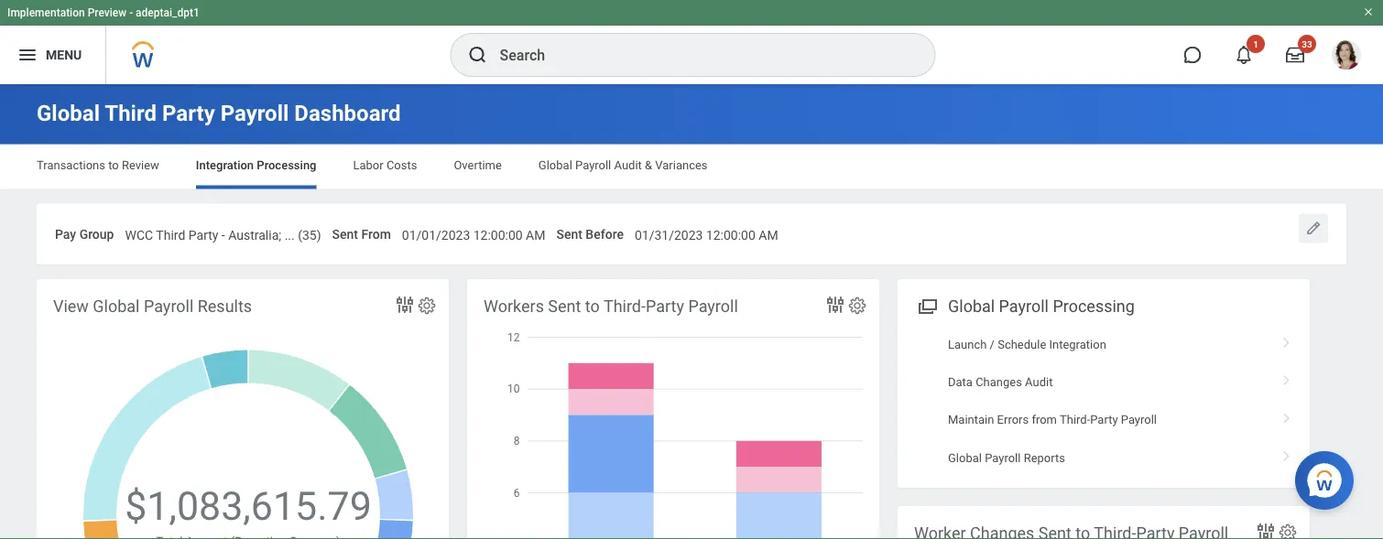 Task type: describe. For each thing, give the bounding box(es) containing it.
workers sent to third-party payroll element
[[467, 280, 880, 540]]

edit image
[[1305, 219, 1323, 238]]

global payroll audit & variances
[[539, 159, 708, 172]]

chevron right image
[[1275, 445, 1299, 463]]

preview
[[88, 6, 127, 19]]

sent for sent before
[[557, 227, 583, 242]]

$1,083,615.79 button
[[125, 480, 375, 533]]

pay
[[55, 227, 76, 242]]

payroll down errors
[[985, 451, 1021, 465]]

payroll up schedule
[[999, 298, 1049, 317]]

payroll down data changes audit link
[[1121, 413, 1157, 427]]

variances
[[655, 159, 708, 172]]

integration inside tab list
[[196, 159, 254, 172]]

implementation preview -   adeptai_dpt1
[[7, 6, 200, 19]]

33
[[1302, 38, 1313, 49]]

maintain errors from third-party payroll
[[948, 413, 1157, 427]]

01/01/2023 12:00:00 AM text field
[[402, 217, 546, 248]]

notifications large image
[[1235, 46, 1253, 64]]

payroll down 01/31/2023 12:00:00 am
[[688, 298, 738, 317]]

overtime
[[454, 159, 502, 172]]

$1,083,615.79
[[125, 484, 372, 530]]

menu
[[46, 47, 82, 62]]

global for global payroll processing
[[948, 298, 995, 317]]

workers
[[484, 298, 544, 317]]

global payroll reports
[[948, 451, 1065, 465]]

12:00:00 for 01/01/2023
[[473, 228, 523, 243]]

inbox large image
[[1286, 46, 1305, 64]]

1 vertical spatial integration
[[1050, 337, 1107, 351]]

third for global
[[105, 100, 157, 126]]

sent from element
[[402, 216, 546, 249]]

global payroll reports link
[[898, 439, 1310, 477]]

pay group
[[55, 227, 114, 242]]

&
[[645, 159, 652, 172]]

integration processing
[[196, 159, 317, 172]]

chevron right image inside data changes audit link
[[1275, 369, 1299, 387]]

sent from
[[332, 227, 391, 242]]

chevron right image for third-
[[1275, 407, 1299, 425]]

am for 01/31/2023 12:00:00 am
[[759, 228, 778, 243]]

reports
[[1024, 451, 1065, 465]]

data
[[948, 375, 973, 389]]

list inside $1,083,615.79 main content
[[898, 326, 1310, 477]]

sent for sent from
[[332, 227, 358, 242]]

adeptai_dpt1
[[136, 6, 200, 19]]

results
[[198, 298, 252, 317]]

data changes audit
[[948, 375, 1053, 389]]

sent right the workers
[[548, 298, 581, 317]]

1
[[1253, 38, 1259, 49]]

labor
[[353, 159, 384, 172]]

errors
[[997, 413, 1029, 427]]

before
[[586, 227, 624, 242]]

search image
[[467, 44, 489, 66]]

01/31/2023 12:00:00 am
[[635, 228, 778, 243]]

(35)
[[298, 228, 321, 243]]

third for wcc
[[156, 228, 185, 243]]

review
[[122, 159, 159, 172]]

global for global payroll reports
[[948, 451, 982, 465]]

view global payroll results
[[53, 298, 252, 317]]

01/31/2023 12:00:00 AM text field
[[635, 217, 778, 248]]

payroll up integration processing on the left top of the page
[[220, 100, 289, 126]]

global payroll processing
[[948, 298, 1135, 317]]

configure view global payroll results image
[[417, 296, 437, 316]]

01/31/2023
[[635, 228, 703, 243]]

changes
[[976, 375, 1022, 389]]

01/01/2023
[[402, 228, 470, 243]]

tab list inside $1,083,615.79 main content
[[18, 145, 1365, 189]]

party down data changes audit link
[[1090, 413, 1118, 427]]

1 button
[[1224, 35, 1265, 75]]

global for global third party payroll dashboard
[[37, 100, 100, 126]]

wcc third party - australia; ... (35)
[[125, 228, 321, 243]]



Task type: locate. For each thing, give the bounding box(es) containing it.
sent left the from
[[332, 227, 358, 242]]

menu group image
[[914, 293, 939, 318]]

...
[[285, 228, 295, 243]]

audit for payroll
[[614, 159, 642, 172]]

1 vertical spatial third
[[156, 228, 185, 243]]

audit up the from
[[1025, 375, 1053, 389]]

payroll left results at bottom left
[[144, 298, 194, 317]]

party inside text field
[[189, 228, 218, 243]]

group
[[79, 227, 114, 242]]

to inside tab list
[[108, 159, 119, 172]]

sent left before
[[557, 227, 583, 242]]

launch
[[948, 337, 987, 351]]

global right view on the bottom
[[93, 298, 140, 317]]

to left review at left
[[108, 159, 119, 172]]

costs
[[387, 159, 417, 172]]

payroll
[[220, 100, 289, 126], [575, 159, 611, 172], [144, 298, 194, 317], [688, 298, 738, 317], [999, 298, 1049, 317], [1121, 413, 1157, 427], [985, 451, 1021, 465]]

12:00:00 for 01/31/2023
[[706, 228, 756, 243]]

1 am from the left
[[526, 228, 546, 243]]

Search Workday  search field
[[500, 35, 897, 75]]

1 vertical spatial audit
[[1025, 375, 1053, 389]]

chevron right image inside the launch / schedule integration link
[[1275, 331, 1299, 349]]

0 vertical spatial processing
[[257, 159, 317, 172]]

global up sent before in the top left of the page
[[539, 159, 572, 172]]

$1,083,615.79 main content
[[0, 84, 1383, 540]]

menu button
[[0, 26, 106, 84]]

1 vertical spatial third-
[[1060, 413, 1091, 427]]

WCC Third Party - Australia; ... (35) text field
[[125, 217, 321, 248]]

third-
[[604, 298, 646, 317], [1060, 413, 1091, 427]]

audit left &
[[614, 159, 642, 172]]

party left australia;
[[189, 228, 218, 243]]

configure and view chart data image
[[1255, 522, 1277, 540]]

configure and view chart data image left the configure workers sent to third-party payroll icon
[[825, 294, 847, 316]]

global inside tab list
[[539, 159, 572, 172]]

1 horizontal spatial processing
[[1053, 298, 1135, 317]]

payroll inside tab list
[[575, 159, 611, 172]]

to down sent before in the top left of the page
[[585, 298, 600, 317]]

maintain
[[948, 413, 994, 427]]

0 horizontal spatial third-
[[604, 298, 646, 317]]

2 am from the left
[[759, 228, 778, 243]]

0 horizontal spatial 12:00:00
[[473, 228, 523, 243]]

chevron right image inside "maintain errors from third-party payroll" link
[[1275, 407, 1299, 425]]

configure worker changes sent to third-party payroll image
[[1278, 523, 1298, 540]]

- left australia;
[[222, 228, 225, 243]]

processing inside tab list
[[257, 159, 317, 172]]

12:00:00 inside 01/01/2023 12:00:00 am text field
[[473, 228, 523, 243]]

integration down global third party payroll dashboard
[[196, 159, 254, 172]]

1 12:00:00 from the left
[[473, 228, 523, 243]]

party
[[162, 100, 215, 126], [189, 228, 218, 243], [646, 298, 684, 317], [1090, 413, 1118, 427]]

1 vertical spatial chevron right image
[[1275, 369, 1299, 387]]

global inside list
[[948, 451, 982, 465]]

processing
[[257, 159, 317, 172], [1053, 298, 1135, 317]]

33 button
[[1275, 35, 1317, 75]]

am inside 'text field'
[[759, 228, 778, 243]]

chevron right image for integration
[[1275, 331, 1299, 349]]

12:00:00 inside '01/31/2023 12:00:00 am' 'text field'
[[706, 228, 756, 243]]

processing up the launch / schedule integration link
[[1053, 298, 1135, 317]]

- inside "menu" "banner"
[[129, 6, 133, 19]]

global for global payroll audit & variances
[[539, 159, 572, 172]]

list
[[898, 326, 1310, 477]]

-
[[129, 6, 133, 19], [222, 228, 225, 243]]

global down maintain
[[948, 451, 982, 465]]

0 horizontal spatial audit
[[614, 159, 642, 172]]

1 horizontal spatial integration
[[1050, 337, 1107, 351]]

0 vertical spatial chevron right image
[[1275, 331, 1299, 349]]

1 horizontal spatial third-
[[1060, 413, 1091, 427]]

justify image
[[16, 44, 38, 66]]

list containing launch / schedule integration
[[898, 326, 1310, 477]]

implementation
[[7, 6, 85, 19]]

view global payroll results element
[[37, 280, 449, 540]]

1 chevron right image from the top
[[1275, 331, 1299, 349]]

- inside text field
[[222, 228, 225, 243]]

12:00:00 right the 01/01/2023
[[473, 228, 523, 243]]

third- down before
[[604, 298, 646, 317]]

to
[[108, 159, 119, 172], [585, 298, 600, 317]]

1 horizontal spatial configure and view chart data image
[[825, 294, 847, 316]]

tab list containing transactions to review
[[18, 145, 1365, 189]]

close environment banner image
[[1363, 6, 1374, 17]]

audit
[[614, 159, 642, 172], [1025, 375, 1053, 389]]

1 horizontal spatial to
[[585, 298, 600, 317]]

configure workers sent to third-party payroll image
[[847, 296, 868, 316]]

third up review at left
[[105, 100, 157, 126]]

global up transactions
[[37, 100, 100, 126]]

2 12:00:00 from the left
[[706, 228, 756, 243]]

sent before
[[557, 227, 624, 242]]

configure and view chart data image left "configure view global payroll results" icon
[[394, 294, 416, 316]]

2 chevron right image from the top
[[1275, 369, 1299, 387]]

audit inside list
[[1025, 375, 1053, 389]]

integration up data changes audit link
[[1050, 337, 1107, 351]]

0 horizontal spatial integration
[[196, 159, 254, 172]]

01/01/2023 12:00:00 am
[[402, 228, 546, 243]]

pay group element
[[125, 216, 321, 249]]

configure and view chart data image for workers sent to third-party payroll
[[825, 294, 847, 316]]

data changes audit link
[[898, 363, 1310, 401]]

maintain errors from third-party payroll link
[[898, 401, 1310, 439]]

am
[[526, 228, 546, 243], [759, 228, 778, 243]]

payroll left &
[[575, 159, 611, 172]]

processing up ... in the top of the page
[[257, 159, 317, 172]]

third right the wcc at the top of page
[[156, 228, 185, 243]]

/
[[990, 337, 995, 351]]

1 horizontal spatial audit
[[1025, 375, 1053, 389]]

transactions
[[37, 159, 105, 172]]

party up integration processing on the left top of the page
[[162, 100, 215, 126]]

1 horizontal spatial -
[[222, 228, 225, 243]]

configure and view chart data image
[[394, 294, 416, 316], [825, 294, 847, 316]]

third- for from
[[1060, 413, 1091, 427]]

menu banner
[[0, 0, 1383, 84]]

12:00:00 right 01/31/2023
[[706, 228, 756, 243]]

australia;
[[228, 228, 281, 243]]

0 vertical spatial audit
[[614, 159, 642, 172]]

third- inside the workers sent to third-party payroll element
[[604, 298, 646, 317]]

2 vertical spatial chevron right image
[[1275, 407, 1299, 425]]

12:00:00
[[473, 228, 523, 243], [706, 228, 756, 243]]

0 vertical spatial integration
[[196, 159, 254, 172]]

dashboard
[[294, 100, 401, 126]]

chevron right image
[[1275, 331, 1299, 349], [1275, 369, 1299, 387], [1275, 407, 1299, 425]]

3 chevron right image from the top
[[1275, 407, 1299, 425]]

integration
[[196, 159, 254, 172], [1050, 337, 1107, 351]]

am for 01/01/2023 12:00:00 am
[[526, 228, 546, 243]]

audit inside tab list
[[614, 159, 642, 172]]

third- for to
[[604, 298, 646, 317]]

third
[[105, 100, 157, 126], [156, 228, 185, 243]]

from
[[361, 227, 391, 242]]

- right "preview"
[[129, 6, 133, 19]]

third- right the from
[[1060, 413, 1091, 427]]

sent
[[332, 227, 358, 242], [557, 227, 583, 242], [548, 298, 581, 317]]

launch / schedule integration link
[[898, 326, 1310, 363]]

2 configure and view chart data image from the left
[[825, 294, 847, 316]]

schedule
[[998, 337, 1047, 351]]

1 vertical spatial -
[[222, 228, 225, 243]]

workers sent to third-party payroll
[[484, 298, 738, 317]]

third inside text field
[[156, 228, 185, 243]]

0 horizontal spatial to
[[108, 159, 119, 172]]

tab list
[[18, 145, 1365, 189]]

third- inside "maintain errors from third-party payroll" link
[[1060, 413, 1091, 427]]

am inside text field
[[526, 228, 546, 243]]

0 vertical spatial third
[[105, 100, 157, 126]]

0 vertical spatial -
[[129, 6, 133, 19]]

global third party payroll dashboard
[[37, 100, 401, 126]]

0 horizontal spatial -
[[129, 6, 133, 19]]

1 configure and view chart data image from the left
[[394, 294, 416, 316]]

sent before element
[[635, 216, 778, 249]]

view
[[53, 298, 89, 317]]

1 vertical spatial processing
[[1053, 298, 1135, 317]]

0 horizontal spatial am
[[526, 228, 546, 243]]

profile logan mcneil image
[[1332, 40, 1361, 73]]

1 horizontal spatial am
[[759, 228, 778, 243]]

audit for changes
[[1025, 375, 1053, 389]]

labor costs
[[353, 159, 417, 172]]

launch / schedule integration
[[948, 337, 1107, 351]]

global up the launch
[[948, 298, 995, 317]]

configure and view chart data image for view global payroll results
[[394, 294, 416, 316]]

transactions to review
[[37, 159, 159, 172]]

1 horizontal spatial 12:00:00
[[706, 228, 756, 243]]

0 horizontal spatial processing
[[257, 159, 317, 172]]

party down 01/31/2023
[[646, 298, 684, 317]]

0 horizontal spatial configure and view chart data image
[[394, 294, 416, 316]]

wcc
[[125, 228, 153, 243]]

1 vertical spatial to
[[585, 298, 600, 317]]

0 vertical spatial third-
[[604, 298, 646, 317]]

global
[[37, 100, 100, 126], [539, 159, 572, 172], [93, 298, 140, 317], [948, 298, 995, 317], [948, 451, 982, 465]]

0 vertical spatial to
[[108, 159, 119, 172]]

from
[[1032, 413, 1057, 427]]



Task type: vqa. For each thing, say whether or not it's contained in the screenshot.
back
no



